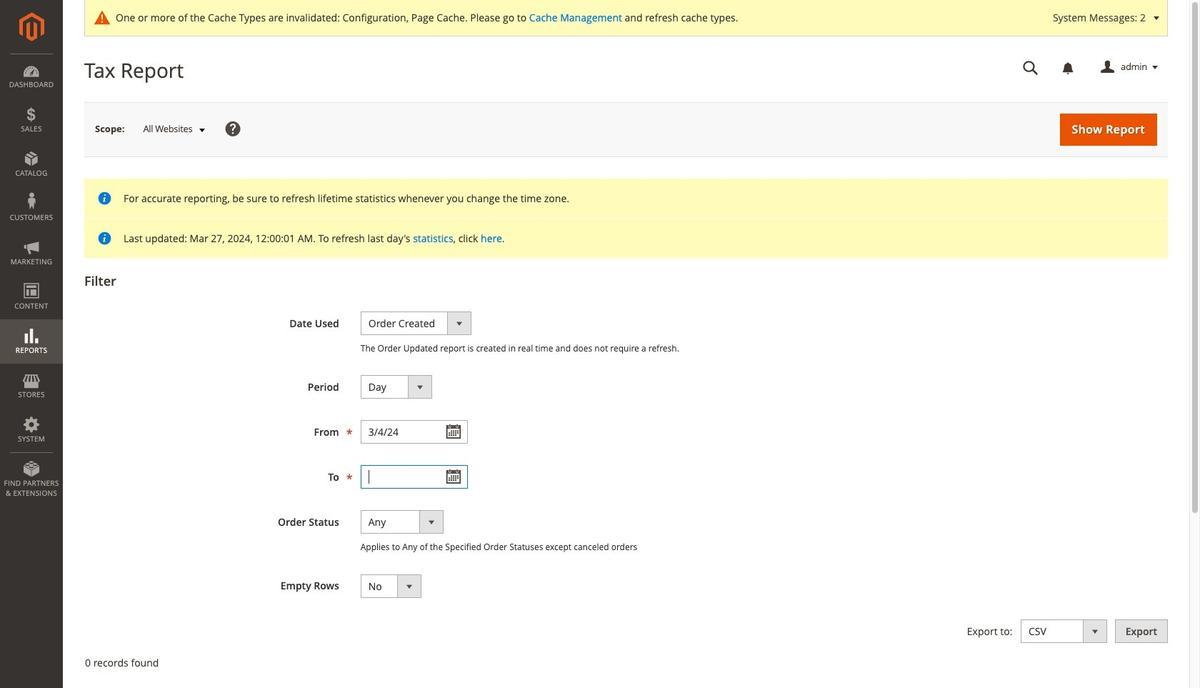 Task type: locate. For each thing, give the bounding box(es) containing it.
menu bar
[[0, 54, 63, 505]]

magento admin panel image
[[19, 12, 44, 41]]

None text field
[[361, 465, 468, 489]]

None text field
[[1013, 55, 1049, 80], [361, 420, 468, 444], [1013, 55, 1049, 80], [361, 420, 468, 444]]



